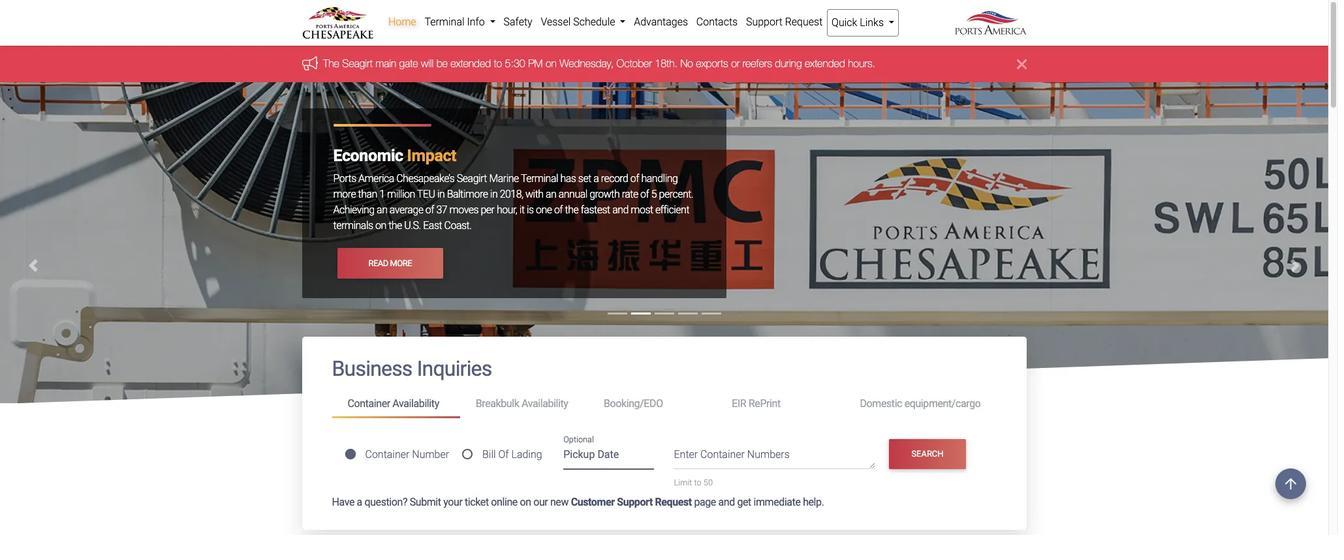 Task type: locate. For each thing, give the bounding box(es) containing it.
1 horizontal spatial to
[[695, 478, 702, 488]]

container left number
[[365, 449, 410, 461]]

an
[[546, 188, 557, 201], [377, 204, 388, 216]]

an right "with"
[[546, 188, 557, 201]]

0 vertical spatial request
[[786, 16, 823, 28]]

on right terminals
[[376, 220, 386, 232]]

1 vertical spatial request
[[655, 496, 692, 508]]

bill
[[483, 449, 496, 461]]

and left get
[[719, 496, 735, 508]]

advantages link
[[630, 9, 693, 35]]

links
[[860, 16, 884, 29]]

optional
[[564, 435, 594, 445]]

availability
[[393, 398, 439, 410], [522, 398, 569, 410]]

ports america chesapeake's seagirt marine terminal has set a record of handling more than 1 million teu in baltimore in 2018,                         with an annual growth rate of 5 percent. achieving an average of 37 moves per hour, it is one of the fastest and most efficient terminals on the u.s. east coast.
[[333, 173, 694, 232]]

availability inside "breakbulk availability" link
[[522, 398, 569, 410]]

on inside ports america chesapeake's seagirt marine terminal has set a record of handling more than 1 million teu in baltimore in 2018,                         with an annual growth rate of 5 percent. achieving an average of 37 moves per hour, it is one of the fastest and most efficient terminals on the u.s. east coast.
[[376, 220, 386, 232]]

reprint
[[749, 398, 781, 410]]

1
[[380, 188, 385, 201]]

container number
[[365, 449, 449, 461]]

0 horizontal spatial availability
[[393, 398, 439, 410]]

a
[[594, 173, 599, 185], [357, 496, 362, 508]]

no
[[681, 58, 693, 69]]

go to top image
[[1276, 469, 1307, 500]]

0 horizontal spatial support
[[617, 496, 653, 508]]

terminal
[[425, 16, 465, 28], [521, 173, 558, 185]]

most
[[631, 204, 654, 216]]

availability right breakbulk
[[522, 398, 569, 410]]

terminal info
[[425, 16, 488, 28]]

breakbulk availability
[[476, 398, 569, 410]]

0 horizontal spatial a
[[357, 496, 362, 508]]

have
[[332, 496, 355, 508]]

impact
[[407, 147, 457, 165]]

of
[[631, 173, 639, 185], [641, 188, 649, 201], [426, 204, 434, 216], [554, 204, 563, 216]]

limit to 50
[[674, 478, 713, 488]]

extended
[[451, 58, 491, 69], [805, 58, 845, 69]]

1 vertical spatial and
[[719, 496, 735, 508]]

1 vertical spatial to
[[695, 478, 702, 488]]

booking/edo link
[[588, 392, 717, 416]]

breakbulk
[[476, 398, 520, 410]]

1 horizontal spatial support
[[746, 16, 783, 28]]

of left 37
[[426, 204, 434, 216]]

2018,
[[500, 188, 524, 201]]

a inside ports america chesapeake's seagirt marine terminal has set a record of handling more than 1 million teu in baltimore in 2018,                         with an annual growth rate of 5 percent. achieving an average of 37 moves per hour, it is one of the fastest and most efficient terminals on the u.s. east coast.
[[594, 173, 599, 185]]

on
[[546, 58, 557, 69], [376, 220, 386, 232], [520, 496, 531, 508]]

0 vertical spatial and
[[613, 204, 629, 216]]

handling
[[642, 173, 678, 185]]

2 horizontal spatial on
[[546, 58, 557, 69]]

1 extended from the left
[[451, 58, 491, 69]]

1 horizontal spatial an
[[546, 188, 557, 201]]

booking/edo
[[604, 398, 663, 410]]

support up reefers
[[746, 16, 783, 28]]

contacts link
[[693, 9, 742, 35]]

terminal left info
[[425, 16, 465, 28]]

0 horizontal spatial seagirt
[[342, 58, 373, 69]]

achieving
[[333, 204, 375, 216]]

1 in from the left
[[438, 188, 445, 201]]

seagirt
[[342, 58, 373, 69], [457, 173, 487, 185]]

search button
[[890, 439, 966, 470]]

Optional text field
[[564, 444, 655, 470]]

container for container availability
[[348, 398, 390, 410]]

an down 1 at the top of the page
[[377, 204, 388, 216]]

support right customer
[[617, 496, 653, 508]]

0 horizontal spatial an
[[377, 204, 388, 216]]

teu
[[417, 188, 435, 201]]

a right set
[[594, 173, 599, 185]]

0 vertical spatial terminal
[[425, 16, 465, 28]]

availability inside 'container availability' link
[[393, 398, 439, 410]]

5
[[652, 188, 657, 201]]

chesapeake's
[[397, 173, 455, 185]]

1 vertical spatial on
[[376, 220, 386, 232]]

1 vertical spatial support
[[617, 496, 653, 508]]

1 vertical spatial terminal
[[521, 173, 558, 185]]

0 horizontal spatial on
[[376, 220, 386, 232]]

vessel
[[541, 16, 571, 28]]

set
[[579, 173, 592, 185]]

seagirt inside alert
[[342, 58, 373, 69]]

safety link
[[500, 9, 537, 35]]

container up 50
[[701, 449, 745, 461]]

in right teu
[[438, 188, 445, 201]]

0 horizontal spatial to
[[494, 58, 502, 69]]

to inside the seagirt main gate will be extended to 5:30 pm on wednesday, october 18th.  no exports or reefers during extended hours. alert
[[494, 58, 502, 69]]

on left our
[[520, 496, 531, 508]]

will
[[421, 58, 433, 69]]

1 horizontal spatial availability
[[522, 398, 569, 410]]

enter container numbers
[[674, 449, 790, 461]]

equipment/cargo
[[905, 398, 981, 410]]

1 horizontal spatial in
[[490, 188, 498, 201]]

read more link
[[337, 248, 444, 279]]

0 vertical spatial to
[[494, 58, 502, 69]]

37
[[437, 204, 448, 216]]

the
[[565, 204, 579, 216], [389, 220, 402, 232]]

request left quick
[[786, 16, 823, 28]]

east
[[423, 220, 442, 232]]

1 availability from the left
[[393, 398, 439, 410]]

0 vertical spatial an
[[546, 188, 557, 201]]

container
[[348, 398, 390, 410], [365, 449, 410, 461], [701, 449, 745, 461]]

1 horizontal spatial on
[[520, 496, 531, 508]]

more
[[390, 259, 412, 268]]

2 vertical spatial on
[[520, 496, 531, 508]]

1 vertical spatial an
[[377, 204, 388, 216]]

reefers
[[743, 58, 772, 69]]

container down business
[[348, 398, 390, 410]]

1 horizontal spatial seagirt
[[457, 173, 487, 185]]

to left 50
[[695, 478, 702, 488]]

the left u.s.
[[389, 220, 402, 232]]

vessel schedule
[[541, 16, 618, 28]]

0 horizontal spatial the
[[389, 220, 402, 232]]

the
[[323, 58, 339, 69]]

0 horizontal spatial extended
[[451, 58, 491, 69]]

new
[[551, 496, 569, 508]]

than
[[358, 188, 377, 201]]

immediate
[[754, 496, 801, 508]]

average
[[390, 204, 424, 216]]

0 horizontal spatial in
[[438, 188, 445, 201]]

in up per on the left of page
[[490, 188, 498, 201]]

has
[[561, 173, 576, 185]]

extended right during
[[805, 58, 845, 69]]

terminal up "with"
[[521, 173, 558, 185]]

1 horizontal spatial a
[[594, 173, 599, 185]]

0 vertical spatial a
[[594, 173, 599, 185]]

inquiries
[[417, 357, 492, 382]]

support
[[746, 16, 783, 28], [617, 496, 653, 508]]

a right "have"
[[357, 496, 362, 508]]

0 horizontal spatial and
[[613, 204, 629, 216]]

seagirt right "the"
[[342, 58, 373, 69]]

domestic
[[860, 398, 903, 410]]

1 vertical spatial seagirt
[[457, 173, 487, 185]]

support request link
[[742, 9, 827, 35]]

1 horizontal spatial extended
[[805, 58, 845, 69]]

2 availability from the left
[[522, 398, 569, 410]]

support inside support request link
[[746, 16, 783, 28]]

1 horizontal spatial the
[[565, 204, 579, 216]]

availability down business inquiries
[[393, 398, 439, 410]]

request down limit
[[655, 496, 692, 508]]

to left 5:30
[[494, 58, 502, 69]]

pm
[[528, 58, 543, 69]]

in
[[438, 188, 445, 201], [490, 188, 498, 201]]

1 horizontal spatial terminal
[[521, 173, 558, 185]]

0 vertical spatial on
[[546, 58, 557, 69]]

on right pm
[[546, 58, 557, 69]]

and down rate
[[613, 204, 629, 216]]

eir
[[732, 398, 747, 410]]

online
[[491, 496, 518, 508]]

0 vertical spatial seagirt
[[342, 58, 373, 69]]

the seagirt main gate will be extended to 5:30 pm on wednesday, october 18th.  no exports or reefers during extended hours.
[[323, 58, 876, 69]]

and inside ports america chesapeake's seagirt marine terminal has set a record of handling more than 1 million teu in baltimore in 2018,                         with an annual growth rate of 5 percent. achieving an average of 37 moves per hour, it is one of the fastest and most efficient terminals on the u.s. east coast.
[[613, 204, 629, 216]]

0 vertical spatial support
[[746, 16, 783, 28]]

container availability link
[[332, 392, 460, 418]]

quick links link
[[827, 9, 900, 37]]

extended right be
[[451, 58, 491, 69]]

the down annual
[[565, 204, 579, 216]]

seagirt up baltimore at the left of page
[[457, 173, 487, 185]]



Task type: vqa. For each thing, say whether or not it's contained in the screenshot.
middle refreshes
no



Task type: describe. For each thing, give the bounding box(es) containing it.
breakbulk availability link
[[460, 392, 588, 416]]

on inside alert
[[546, 58, 557, 69]]

gate
[[399, 58, 418, 69]]

contacts
[[697, 16, 738, 28]]

domestic equipment/cargo link
[[845, 392, 997, 416]]

1 vertical spatial a
[[357, 496, 362, 508]]

it
[[520, 204, 525, 216]]

the seagirt main gate will be extended to 5:30 pm on wednesday, october 18th.  no exports or reefers during extended hours. link
[[323, 58, 876, 69]]

marine
[[489, 173, 519, 185]]

u.s.
[[404, 220, 421, 232]]

0 vertical spatial the
[[565, 204, 579, 216]]

2 in from the left
[[490, 188, 498, 201]]

wednesday,
[[560, 58, 614, 69]]

1 horizontal spatial request
[[786, 16, 823, 28]]

economic impact
[[333, 147, 457, 165]]

page
[[695, 496, 716, 508]]

baltimore
[[447, 188, 488, 201]]

availability for container availability
[[393, 398, 439, 410]]

container availability
[[348, 398, 439, 410]]

more
[[333, 188, 356, 201]]

lading
[[512, 449, 542, 461]]

availability for breakbulk availability
[[522, 398, 569, 410]]

Enter Container Numbers text field
[[674, 448, 876, 470]]

home
[[389, 16, 416, 28]]

advantages
[[634, 16, 688, 28]]

during
[[775, 58, 802, 69]]

economic engine image
[[0, 83, 1329, 536]]

have a question? submit your ticket online on our new customer support request page and get immediate help.
[[332, 496, 825, 508]]

million
[[387, 188, 415, 201]]

5:30
[[505, 58, 525, 69]]

of left "5"
[[641, 188, 649, 201]]

safety
[[504, 16, 533, 28]]

vessel schedule link
[[537, 9, 630, 35]]

bill of lading
[[483, 449, 542, 461]]

with
[[526, 188, 544, 201]]

or
[[731, 58, 740, 69]]

record
[[601, 173, 629, 185]]

support request
[[746, 16, 823, 28]]

your
[[444, 496, 463, 508]]

help.
[[803, 496, 825, 508]]

hours.
[[848, 58, 876, 69]]

exports
[[696, 58, 728, 69]]

limit
[[674, 478, 693, 488]]

of right one
[[554, 204, 563, 216]]

info
[[467, 16, 485, 28]]

customer
[[571, 496, 615, 508]]

seagirt inside ports america chesapeake's seagirt marine terminal has set a record of handling more than 1 million teu in baltimore in 2018,                         with an annual growth rate of 5 percent. achieving an average of 37 moves per hour, it is one of the fastest and most efficient terminals on the u.s. east coast.
[[457, 173, 487, 185]]

submit
[[410, 496, 441, 508]]

enter
[[674, 449, 698, 461]]

bullhorn image
[[302, 56, 323, 70]]

home link
[[384, 9, 421, 35]]

eir reprint link
[[717, 392, 845, 416]]

annual
[[559, 188, 588, 201]]

coast.
[[444, 220, 472, 232]]

terminal info link
[[421, 9, 500, 35]]

customer support request link
[[571, 496, 692, 508]]

per
[[481, 204, 495, 216]]

ticket
[[465, 496, 489, 508]]

efficient
[[656, 204, 690, 216]]

business inquiries
[[332, 357, 492, 382]]

the seagirt main gate will be extended to 5:30 pm on wednesday, october 18th.  no exports or reefers during extended hours. alert
[[0, 46, 1329, 83]]

0 horizontal spatial terminal
[[425, 16, 465, 28]]

18th.
[[655, 58, 678, 69]]

america
[[359, 173, 394, 185]]

close image
[[1017, 56, 1027, 72]]

business
[[332, 357, 412, 382]]

numbers
[[748, 449, 790, 461]]

quick
[[832, 16, 858, 29]]

is
[[527, 204, 534, 216]]

rate
[[622, 188, 639, 201]]

percent.
[[659, 188, 694, 201]]

eir reprint
[[732, 398, 781, 410]]

fastest
[[581, 204, 611, 216]]

0 horizontal spatial request
[[655, 496, 692, 508]]

1 horizontal spatial and
[[719, 496, 735, 508]]

2 extended from the left
[[805, 58, 845, 69]]

one
[[536, 204, 552, 216]]

our
[[534, 496, 548, 508]]

container for container number
[[365, 449, 410, 461]]

terminal inside ports america chesapeake's seagirt marine terminal has set a record of handling more than 1 million teu in baltimore in 2018,                         with an annual growth rate of 5 percent. achieving an average of 37 moves per hour, it is one of the fastest and most efficient terminals on the u.s. east coast.
[[521, 173, 558, 185]]

moves
[[450, 204, 479, 216]]

of up rate
[[631, 173, 639, 185]]

get
[[738, 496, 752, 508]]

growth
[[590, 188, 620, 201]]

terminals
[[333, 220, 373, 232]]

read
[[369, 259, 388, 268]]

question?
[[365, 496, 408, 508]]

quick links
[[832, 16, 887, 29]]

search
[[912, 449, 944, 459]]

1 vertical spatial the
[[389, 220, 402, 232]]



